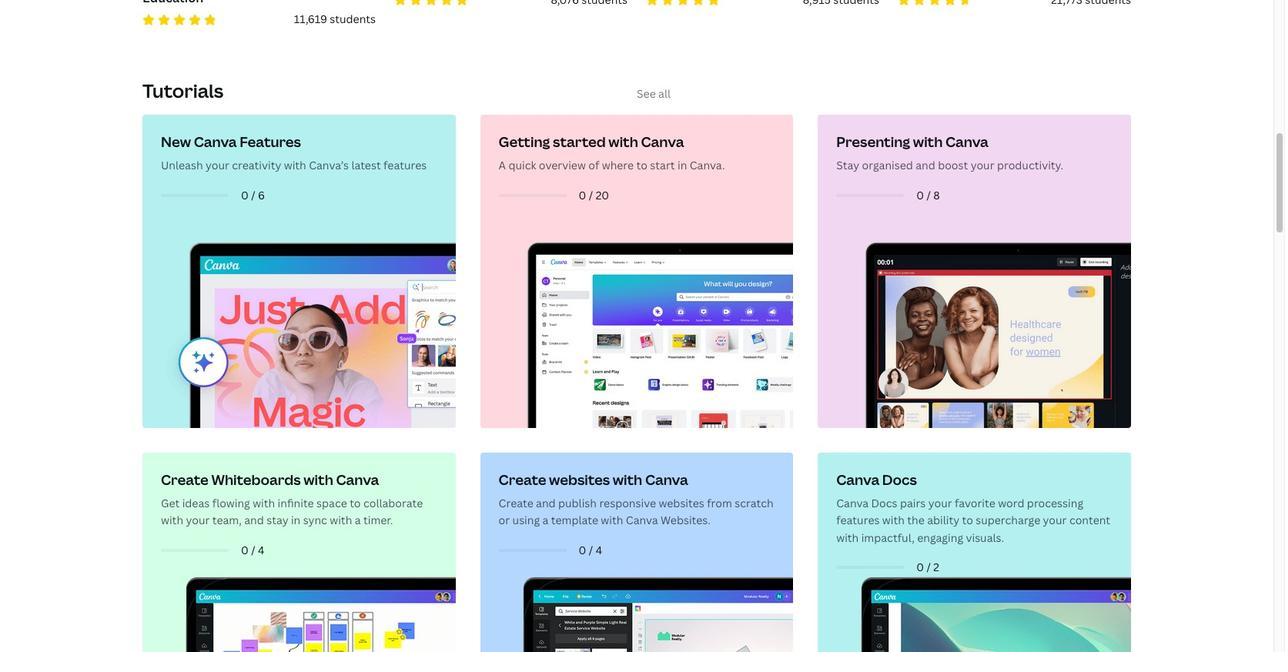 Task type: locate. For each thing, give the bounding box(es) containing it.
0 down team, in the left bottom of the page
[[241, 543, 249, 558]]

students
[[330, 12, 376, 27]]

space
[[317, 496, 347, 511]]

0 vertical spatial in
[[678, 158, 688, 173]]

4 for whiteboards
[[258, 543, 265, 558]]

0 horizontal spatial a
[[355, 513, 361, 528]]

engaging
[[918, 531, 964, 545]]

1 horizontal spatial features
[[837, 513, 880, 528]]

favorite
[[955, 496, 996, 511]]

4 for websites
[[596, 543, 603, 558]]

0 horizontal spatial and
[[244, 513, 264, 528]]

1 horizontal spatial a
[[543, 513, 549, 528]]

whiteboards
[[211, 470, 301, 489]]

0 horizontal spatial features
[[384, 158, 427, 173]]

0 down template
[[579, 543, 587, 558]]

canva.
[[690, 158, 725, 173]]

and left stay
[[244, 513, 264, 528]]

2 vertical spatial and
[[244, 513, 264, 528]]

tutorials whiteboards image
[[148, 576, 456, 653]]

0 vertical spatial to
[[637, 158, 648, 173]]

features right latest
[[384, 158, 427, 173]]

pairs
[[901, 496, 926, 511]]

and
[[916, 158, 936, 173], [536, 496, 556, 511], [244, 513, 264, 528]]

where
[[602, 158, 634, 173]]

/ left the 8
[[927, 188, 931, 202]]

features inside the new canva features unleash your creativity with canva's latest features
[[384, 158, 427, 173]]

from
[[707, 496, 733, 511]]

to left start
[[637, 158, 648, 173]]

ability
[[928, 513, 960, 528]]

tutorials new features image
[[148, 120, 456, 428]]

0 / 8
[[917, 188, 940, 202]]

4
[[258, 543, 265, 558], [596, 543, 603, 558]]

2 vertical spatial to
[[963, 513, 974, 528]]

1 horizontal spatial and
[[536, 496, 556, 511]]

with left canva's
[[284, 158, 306, 173]]

docs up pairs
[[883, 470, 917, 489]]

0 / 20
[[579, 188, 610, 202]]

a
[[355, 513, 361, 528], [543, 513, 549, 528]]

1 vertical spatial and
[[536, 496, 556, 511]]

websites up the websites.
[[659, 496, 705, 511]]

1 horizontal spatial to
[[637, 158, 648, 173]]

2 0 / 4 from the left
[[579, 543, 603, 558]]

/ for docs
[[927, 560, 931, 575]]

0
[[241, 188, 249, 202], [579, 188, 587, 202], [917, 188, 925, 202], [241, 543, 249, 558], [579, 543, 587, 558], [917, 560, 925, 575]]

2 horizontal spatial to
[[963, 513, 974, 528]]

and left 'boost'
[[916, 158, 936, 173]]

in right start
[[678, 158, 688, 173]]

your inside presenting with canva stay organised and boost your productivity.
[[971, 158, 995, 173]]

create for create whiteboards with canva
[[161, 470, 209, 489]]

supercharge
[[976, 513, 1041, 528]]

in down infinite
[[291, 513, 301, 528]]

features up impactful,
[[837, 513, 880, 528]]

2 horizontal spatial and
[[916, 158, 936, 173]]

2 4 from the left
[[596, 543, 603, 558]]

and inside presenting with canva stay organised and boost your productivity.
[[916, 158, 936, 173]]

create for create websites with canva
[[499, 470, 547, 489]]

0 horizontal spatial 4
[[258, 543, 265, 558]]

all
[[659, 86, 671, 101]]

presenting
[[837, 133, 911, 151]]

stay
[[837, 158, 860, 173]]

0 horizontal spatial websites
[[549, 470, 610, 489]]

tutorials folders image
[[823, 120, 1132, 428]]

quick
[[509, 158, 537, 173]]

/ left the 2
[[927, 560, 931, 575]]

with down space
[[330, 513, 352, 528]]

1 vertical spatial to
[[350, 496, 361, 511]]

new canva features unleash your creativity with canva's latest features
[[161, 133, 427, 173]]

your right unleash
[[206, 158, 229, 173]]

tutorials
[[143, 78, 224, 103]]

presenting with canva stay organised and boost your productivity.
[[837, 133, 1064, 173]]

publish
[[559, 496, 597, 511]]

0 horizontal spatial in
[[291, 513, 301, 528]]

canva's
[[309, 158, 349, 173]]

with down responsive
[[601, 513, 624, 528]]

/ down create whiteboards with canva get ideas flowing with infinite space to collaborate with your team, and stay in sync with a timer.
[[251, 543, 256, 558]]

docs
[[883, 470, 917, 489], [872, 496, 898, 511]]

features for canva
[[837, 513, 880, 528]]

in inside create whiteboards with canva get ideas flowing with infinite space to collaborate with your team, and stay in sync with a timer.
[[291, 513, 301, 528]]

1 a from the left
[[355, 513, 361, 528]]

1 horizontal spatial in
[[678, 158, 688, 173]]

0 left the 8
[[917, 188, 925, 202]]

getting
[[499, 133, 550, 151]]

a
[[499, 158, 506, 173]]

with up 'boost'
[[914, 133, 943, 151]]

/
[[251, 188, 256, 202], [589, 188, 593, 202], [927, 188, 931, 202], [251, 543, 256, 558], [589, 543, 593, 558], [927, 560, 931, 575]]

a inside create websites with canva create and publish responsive websites from scratch or using a template with canva websites.
[[543, 513, 549, 528]]

0 horizontal spatial 0 / 4
[[241, 543, 265, 558]]

to inside create whiteboards with canva get ideas flowing with infinite space to collaborate with your team, and stay in sync with a timer.
[[350, 496, 361, 511]]

create
[[161, 470, 209, 489], [499, 470, 547, 489], [499, 496, 534, 511]]

canva inside presenting with canva stay organised and boost your productivity.
[[946, 133, 989, 151]]

processing
[[1028, 496, 1084, 511]]

features
[[240, 133, 301, 151]]

0 / 4 down team, in the left bottom of the page
[[241, 543, 265, 558]]

canva
[[194, 133, 237, 151], [641, 133, 684, 151], [946, 133, 989, 151], [336, 470, 379, 489], [646, 470, 689, 489], [837, 470, 880, 489], [837, 496, 869, 511], [626, 513, 658, 528]]

/ for whiteboards
[[251, 543, 256, 558]]

1 horizontal spatial 0 / 4
[[579, 543, 603, 558]]

/ down template
[[589, 543, 593, 558]]

to right space
[[350, 496, 361, 511]]

/ left 6
[[251, 188, 256, 202]]

to
[[637, 158, 648, 173], [350, 496, 361, 511], [963, 513, 974, 528]]

/ for started
[[589, 188, 593, 202]]

see all
[[637, 86, 671, 101]]

features
[[384, 158, 427, 173], [837, 513, 880, 528]]

with inside getting started with canva a quick overview of where to start in canva.
[[609, 133, 639, 151]]

0 for canva
[[241, 188, 249, 202]]

1 vertical spatial websites
[[659, 496, 705, 511]]

tutorials getting started image
[[486, 120, 794, 428]]

create inside create whiteboards with canva get ideas flowing with infinite space to collaborate with your team, and stay in sync with a timer.
[[161, 470, 209, 489]]

your down ideas
[[186, 513, 210, 528]]

features inside canva docs canva docs pairs your favorite word processing features with the ability to supercharge your content with impactful, engaging visuals.
[[837, 513, 880, 528]]

1 vertical spatial features
[[837, 513, 880, 528]]

with inside presenting with canva stay organised and boost your productivity.
[[914, 133, 943, 151]]

websites up publish
[[549, 470, 610, 489]]

a right using
[[543, 513, 549, 528]]

with up where
[[609, 133, 639, 151]]

start
[[650, 158, 675, 173]]

get
[[161, 496, 180, 511]]

and inside create whiteboards with canva get ideas flowing with infinite space to collaborate with your team, and stay in sync with a timer.
[[244, 513, 264, 528]]

and for with
[[916, 158, 936, 173]]

0 / 4 for websites
[[579, 543, 603, 558]]

of
[[589, 158, 600, 173]]

/ for websites
[[589, 543, 593, 558]]

0 vertical spatial docs
[[883, 470, 917, 489]]

a left timer.
[[355, 513, 361, 528]]

word
[[999, 496, 1025, 511]]

/ left the 20
[[589, 188, 593, 202]]

sync
[[303, 513, 327, 528]]

create whiteboards with canva get ideas flowing with infinite space to collaborate with your team, and stay in sync with a timer.
[[161, 470, 423, 528]]

4 down create whiteboards with canva get ideas flowing with infinite space to collaborate with your team, and stay in sync with a timer.
[[258, 543, 265, 558]]

1 4 from the left
[[258, 543, 265, 558]]

your right 'boost'
[[971, 158, 995, 173]]

0 vertical spatial features
[[384, 158, 427, 173]]

in
[[678, 158, 688, 173], [291, 513, 301, 528]]

8
[[934, 188, 940, 202]]

your up ability
[[929, 496, 953, 511]]

or
[[499, 513, 510, 528]]

0 / 4
[[241, 543, 265, 558], [579, 543, 603, 558]]

0 horizontal spatial to
[[350, 496, 361, 511]]

0 / 4 down template
[[579, 543, 603, 558]]

0 vertical spatial and
[[916, 158, 936, 173]]

see
[[637, 86, 656, 101]]

0 left 6
[[241, 188, 249, 202]]

4 down template
[[596, 543, 603, 558]]

websites
[[549, 470, 610, 489], [659, 496, 705, 511]]

your
[[206, 158, 229, 173], [971, 158, 995, 173], [929, 496, 953, 511], [186, 513, 210, 528], [1044, 513, 1067, 528]]

11,619 students
[[294, 12, 376, 27]]

0 for whiteboards
[[241, 543, 249, 558]]

to down 'favorite'
[[963, 513, 974, 528]]

and up using
[[536, 496, 556, 511]]

canva inside the new canva features unleash your creativity with canva's latest features
[[194, 133, 237, 151]]

1 0 / 4 from the left
[[241, 543, 265, 558]]

docs left pairs
[[872, 496, 898, 511]]

1 horizontal spatial 4
[[596, 543, 603, 558]]

and inside create websites with canva create and publish responsive websites from scratch or using a template with canva websites.
[[536, 496, 556, 511]]

2 a from the left
[[543, 513, 549, 528]]

0 left the 20
[[579, 188, 587, 202]]

/ for canva
[[251, 188, 256, 202]]

20
[[596, 188, 610, 202]]

1 vertical spatial in
[[291, 513, 301, 528]]

create websites with canva image
[[486, 576, 794, 653]]

0 left the 2
[[917, 560, 925, 575]]

0 for started
[[579, 188, 587, 202]]

with
[[609, 133, 639, 151], [914, 133, 943, 151], [284, 158, 306, 173], [304, 470, 333, 489], [613, 470, 643, 489], [253, 496, 275, 511], [161, 513, 183, 528], [330, 513, 352, 528], [601, 513, 624, 528], [883, 513, 905, 528], [837, 531, 859, 545]]



Task type: vqa. For each thing, say whether or not it's contained in the screenshot.
squirrel's
no



Task type: describe. For each thing, give the bounding box(es) containing it.
with down 'get'
[[161, 513, 183, 528]]

with up responsive
[[613, 470, 643, 489]]

timer.
[[364, 513, 393, 528]]

productivity.
[[998, 158, 1064, 173]]

new
[[161, 133, 191, 151]]

unleash
[[161, 158, 203, 173]]

to inside getting started with canva a quick overview of where to start in canva.
[[637, 158, 648, 173]]

infinite
[[278, 496, 314, 511]]

team,
[[212, 513, 242, 528]]

the
[[908, 513, 925, 528]]

visuals.
[[967, 531, 1005, 545]]

1 horizontal spatial websites
[[659, 496, 705, 511]]

see all link
[[637, 86, 671, 101]]

create websites with canva create and publish responsive websites from scratch or using a template with canva websites.
[[499, 470, 774, 528]]

your inside the new canva features unleash your creativity with canva's latest features
[[206, 158, 229, 173]]

and for websites
[[536, 496, 556, 511]]

responsive
[[600, 496, 656, 511]]

latest
[[352, 158, 381, 173]]

0 for docs
[[917, 560, 925, 575]]

canva docs canva docs pairs your favorite word processing features with the ability to supercharge your content with impactful, engaging visuals.
[[837, 470, 1111, 545]]

with up impactful,
[[883, 513, 905, 528]]

canva inside getting started with canva a quick overview of where to start in canva.
[[641, 133, 684, 151]]

creativity
[[232, 158, 281, 173]]

collaborate
[[364, 496, 423, 511]]

6
[[258, 188, 265, 202]]

scratch
[[735, 496, 774, 511]]

content
[[1070, 513, 1111, 528]]

boost
[[939, 158, 969, 173]]

0 vertical spatial websites
[[549, 470, 610, 489]]

tutorials link
[[143, 78, 224, 103]]

tutorials docs image
[[823, 576, 1132, 653]]

canva inside create whiteboards with canva get ideas flowing with infinite space to collaborate with your team, and stay in sync with a timer.
[[336, 470, 379, 489]]

0 / 2
[[917, 560, 940, 575]]

features for features
[[384, 158, 427, 173]]

1 vertical spatial docs
[[872, 496, 898, 511]]

your down processing on the right bottom of page
[[1044, 513, 1067, 528]]

your inside create whiteboards with canva get ideas flowing with infinite space to collaborate with your team, and stay in sync with a timer.
[[186, 513, 210, 528]]

with left impactful,
[[837, 531, 859, 545]]

template
[[551, 513, 599, 528]]

0 for with
[[917, 188, 925, 202]]

organised
[[863, 158, 914, 173]]

11,619
[[294, 12, 327, 27]]

0 / 4 for whiteboards
[[241, 543, 265, 558]]

with inside the new canva features unleash your creativity with canva's latest features
[[284, 158, 306, 173]]

to inside canva docs canva docs pairs your favorite word processing features with the ability to supercharge your content with impactful, engaging visuals.
[[963, 513, 974, 528]]

started
[[553, 133, 606, 151]]

websites.
[[661, 513, 711, 528]]

a inside create whiteboards with canva get ideas flowing with infinite space to collaborate with your team, and stay in sync with a timer.
[[355, 513, 361, 528]]

getting started with canva a quick overview of where to start in canva.
[[499, 133, 725, 173]]

2
[[934, 560, 940, 575]]

ideas
[[182, 496, 210, 511]]

overview
[[539, 158, 586, 173]]

using
[[513, 513, 540, 528]]

with up stay
[[253, 496, 275, 511]]

0 / 6
[[241, 188, 265, 202]]

impactful,
[[862, 531, 915, 545]]

/ for with
[[927, 188, 931, 202]]

in inside getting started with canva a quick overview of where to start in canva.
[[678, 158, 688, 173]]

flowing
[[212, 496, 250, 511]]

0 for websites
[[579, 543, 587, 558]]

stay
[[267, 513, 289, 528]]

with up space
[[304, 470, 333, 489]]



